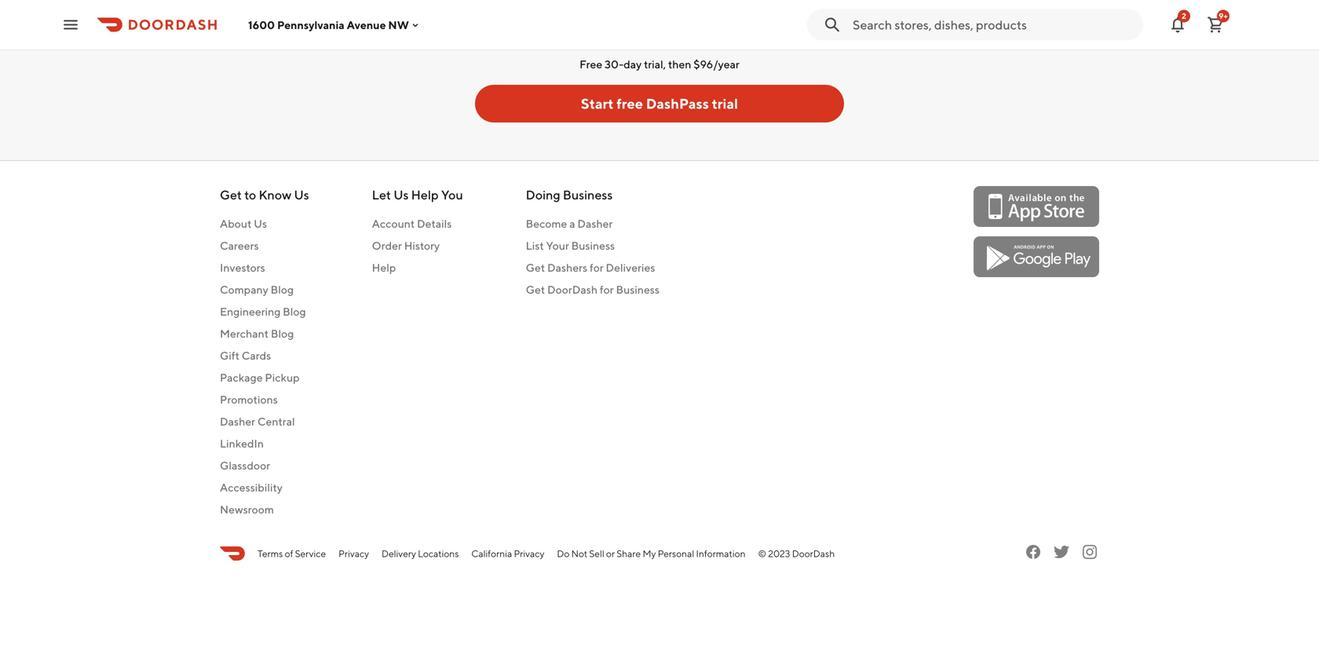 Task type: describe. For each thing, give the bounding box(es) containing it.
promotions link
[[220, 392, 309, 408]]

trial
[[712, 95, 739, 112]]

become
[[526, 217, 568, 230]]

know
[[259, 187, 292, 202]]

a
[[570, 217, 575, 230]]

careers link
[[220, 238, 309, 254]]

history
[[404, 239, 440, 252]]

pennsylvania
[[277, 18, 345, 31]]

or
[[606, 548, 615, 559]]

cards
[[242, 349, 271, 362]]

$96
[[726, 17, 743, 28]]

1 vertical spatial help
[[372, 261, 396, 274]]

to left 'any'
[[622, 31, 630, 42]]

automatic
[[608, 17, 651, 28]]

central
[[258, 415, 295, 428]]

california privacy link
[[472, 547, 545, 561]]

gift
[[220, 349, 240, 362]]

your
[[546, 239, 569, 252]]

account details
[[372, 217, 452, 230]]

9+
[[1219, 11, 1228, 20]]

30-
[[605, 58, 624, 71]]

pickup
[[265, 371, 300, 384]]

by tapping the button, i agree to the
[[394, 17, 550, 28]]

dashers
[[548, 261, 588, 274]]

notification bell image
[[1169, 15, 1188, 34]]

1 privacy from the left
[[339, 548, 369, 559]]

2 privacy from the left
[[514, 548, 545, 559]]

2 i from the left
[[847, 17, 850, 28]]

let
[[372, 187, 391, 202]]

1600
[[248, 18, 275, 31]]

linkedin
[[220, 437, 264, 450]]

charges.
[[721, 31, 757, 42]]

get doordash for business link
[[526, 282, 660, 298]]

glassdoor
[[220, 459, 270, 472]]

help link
[[372, 260, 463, 276]]

free
[[617, 95, 643, 112]]

0 horizontal spatial of
[[285, 548, 293, 559]]

until
[[825, 17, 845, 28]]

deliveries
[[606, 261, 656, 274]]

doordash on facebook image
[[1024, 543, 1043, 562]]

1 items, open order cart image
[[1207, 15, 1226, 34]]

by
[[394, 17, 405, 28]]

list your business link
[[526, 238, 660, 254]]

accessibility link
[[220, 480, 309, 496]]

get dashers for deliveries
[[526, 261, 656, 274]]

doing business
[[526, 187, 613, 202]]

about us link
[[220, 216, 309, 232]]

doordash on instagram image
[[1081, 543, 1100, 562]]

0 vertical spatial business
[[563, 187, 613, 202]]

delivery
[[382, 548, 416, 559]]

2
[[1182, 11, 1187, 20]]

get for get doordash for business
[[526, 283, 545, 296]]

terms of service
[[258, 548, 326, 559]]

order
[[372, 239, 402, 252]]

not
[[572, 548, 588, 559]]

free 30-day trial, then $96/year
[[580, 58, 740, 71]]

agree
[[497, 17, 521, 28]]

blog for engineering blog
[[283, 305, 306, 318]]

delivery locations
[[382, 548, 459, 559]]

dasher inside dasher central link
[[220, 415, 255, 428]]

gift cards link
[[220, 348, 309, 364]]

2023
[[769, 548, 791, 559]]

charge
[[684, 17, 713, 28]]

to right agree
[[523, 17, 532, 28]]

about us
[[220, 217, 267, 230]]

account
[[563, 31, 598, 42]]

avoid
[[696, 31, 719, 42]]

cancel
[[852, 17, 880, 28]]

$96/year
[[694, 58, 740, 71]]

business inside "link"
[[616, 283, 660, 296]]

avenue
[[347, 18, 386, 31]]

do not sell or share my personal information
[[557, 548, 746, 559]]

an
[[596, 17, 606, 28]]

service
[[295, 548, 326, 559]]

renewal
[[649, 31, 683, 42]]

engineering blog
[[220, 305, 306, 318]]

cancel link
[[852, 17, 880, 28]]

annual
[[653, 17, 682, 28]]

start free dashpass trial button
[[475, 85, 845, 123]]

get doordash for business
[[526, 283, 660, 296]]

company blog link
[[220, 282, 309, 298]]

careers
[[220, 239, 259, 252]]

merchant blog
[[220, 327, 294, 340]]

get dashers for deliveries link
[[526, 260, 660, 276]]

package
[[220, 371, 263, 384]]

merchant blog link
[[220, 326, 309, 342]]

glassdoor link
[[220, 458, 309, 474]]

newsroom link
[[220, 502, 309, 518]]

linkedin link
[[220, 436, 309, 452]]

become a dasher link
[[526, 216, 660, 232]]

merchant
[[220, 327, 269, 340]]

details
[[417, 217, 452, 230]]



Task type: locate. For each thing, give the bounding box(es) containing it.
0 horizontal spatial the
[[442, 17, 457, 28]]

1 horizontal spatial i
[[847, 17, 850, 28]]

doordash right 2023
[[792, 548, 835, 559]]

1 vertical spatial blog
[[283, 305, 306, 318]]

the right agree
[[534, 17, 548, 28]]

information
[[696, 548, 746, 559]]

1 vertical spatial of
[[285, 548, 293, 559]]

0 vertical spatial for
[[590, 261, 604, 274]]

privacy left the "do"
[[514, 548, 545, 559]]

privacy link
[[339, 547, 369, 561]]

© 2023 doordash
[[759, 548, 835, 559]]

0 horizontal spatial privacy
[[339, 548, 369, 559]]

help down order
[[372, 261, 396, 274]]

locations
[[418, 548, 459, 559]]

for down "get dashers for deliveries" link on the top left
[[600, 283, 614, 296]]

for for doordash
[[600, 283, 614, 296]]

doordash down dashers
[[548, 283, 598, 296]]

us right let
[[394, 187, 409, 202]]

the left button,
[[442, 17, 457, 28]]

investors link
[[220, 260, 309, 276]]

you
[[441, 187, 463, 202]]

get inside "link"
[[526, 283, 545, 296]]

newsroom
[[220, 503, 274, 516]]

doordash
[[548, 283, 598, 296], [792, 548, 835, 559]]

0 vertical spatial dasher
[[578, 217, 613, 230]]

blog down 'investors' link
[[271, 283, 294, 296]]

nw
[[388, 18, 409, 31]]

0 horizontal spatial help
[[372, 261, 396, 274]]

1 horizontal spatial the
[[534, 17, 548, 28]]

blog for company blog
[[271, 283, 294, 296]]

order history
[[372, 239, 440, 252]]

2 vertical spatial business
[[616, 283, 660, 296]]

business
[[563, 187, 613, 202], [572, 239, 615, 252], [616, 283, 660, 296]]

terms
[[258, 548, 283, 559]]

1 vertical spatial for
[[600, 283, 614, 296]]

0 vertical spatial doordash
[[548, 283, 598, 296]]

account
[[372, 217, 415, 230]]

my
[[643, 548, 656, 559]]

0 vertical spatial blog
[[271, 283, 294, 296]]

us right know
[[294, 187, 309, 202]]

privacy right service
[[339, 548, 369, 559]]

2 the from the left
[[534, 17, 548, 28]]

blog
[[271, 283, 294, 296], [283, 305, 306, 318], [271, 327, 294, 340]]

sell
[[590, 548, 605, 559]]

business up become a dasher link
[[563, 187, 613, 202]]

to left know
[[244, 187, 256, 202]]

1 horizontal spatial help
[[411, 187, 439, 202]]

engineering
[[220, 305, 281, 318]]

of right terms
[[285, 548, 293, 559]]

dasher central link
[[220, 414, 309, 430]]

investors
[[220, 261, 265, 274]]

i
[[492, 17, 495, 28], [847, 17, 850, 28]]

plus
[[744, 17, 762, 28]]

start free dashpass trial
[[581, 95, 739, 112]]

privacy
[[339, 548, 369, 559], [514, 548, 545, 559]]

Store search: begin typing to search for stores available on DoorDash text field
[[853, 16, 1134, 33]]

the
[[442, 17, 457, 28], [534, 17, 548, 28]]

1 vertical spatial dasher
[[220, 415, 255, 428]]

blog down 'engineering blog' link
[[271, 327, 294, 340]]

package pickup link
[[220, 370, 309, 386]]

doordash inside get doordash for business "link"
[[548, 283, 598, 296]]

1 the from the left
[[442, 17, 457, 28]]

applicable
[[764, 17, 808, 28]]

and an automatic annual charge of $96 plus applicable tax until i cancel
[[576, 17, 880, 28]]

company blog
[[220, 283, 294, 296]]

doordash on twitter image
[[1053, 543, 1072, 562]]

let us help you
[[372, 187, 463, 202]]

us for about us
[[254, 217, 267, 230]]

list your business
[[526, 239, 615, 252]]

for down list your business link
[[590, 261, 604, 274]]

1 horizontal spatial doordash
[[792, 548, 835, 559]]

2 vertical spatial blog
[[271, 327, 294, 340]]

to
[[523, 17, 532, 28], [622, 31, 630, 42], [685, 31, 694, 42], [244, 187, 256, 202]]

button,
[[458, 17, 490, 28]]

tapping
[[407, 17, 440, 28]]

2 horizontal spatial us
[[394, 187, 409, 202]]

accessibility
[[220, 481, 283, 494]]

1 vertical spatial get
[[526, 261, 545, 274]]

dasher up list your business link
[[578, 217, 613, 230]]

1 i from the left
[[492, 17, 495, 28]]

1 horizontal spatial of
[[715, 17, 724, 28]]

promotions
[[220, 393, 278, 406]]

to down charge
[[685, 31, 694, 42]]

get for get to know us
[[220, 187, 242, 202]]

doing
[[526, 187, 561, 202]]

us for let us help you
[[394, 187, 409, 202]]

tax
[[810, 17, 824, 28]]

trial,
[[644, 58, 666, 71]]

dasher inside become a dasher link
[[578, 217, 613, 230]]

about
[[220, 217, 252, 230]]

1600 pennsylvania avenue nw
[[248, 18, 409, 31]]

then
[[668, 58, 692, 71]]

0 horizontal spatial us
[[254, 217, 267, 230]]

share
[[617, 548, 641, 559]]

california privacy
[[472, 548, 545, 559]]

. cancel in account prior to any renewal to avoid charges.
[[563, 17, 926, 42]]

do not sell or share my personal information link
[[557, 547, 746, 561]]

0 horizontal spatial doordash
[[548, 283, 598, 296]]

get to know us
[[220, 187, 309, 202]]

of left the '$96'
[[715, 17, 724, 28]]

1 horizontal spatial dasher
[[578, 217, 613, 230]]

help
[[411, 187, 439, 202], [372, 261, 396, 274]]

1 vertical spatial doordash
[[792, 548, 835, 559]]

help left you on the top of the page
[[411, 187, 439, 202]]

0 vertical spatial get
[[220, 187, 242, 202]]

1 horizontal spatial us
[[294, 187, 309, 202]]

day
[[624, 58, 642, 71]]

free
[[580, 58, 603, 71]]

9+ button
[[1200, 9, 1232, 40]]

1 horizontal spatial privacy
[[514, 548, 545, 559]]

0 horizontal spatial i
[[492, 17, 495, 28]]

us up careers link at the top left of the page
[[254, 217, 267, 230]]

dashpass
[[646, 95, 709, 112]]

business down become a dasher link
[[572, 239, 615, 252]]

in
[[918, 17, 926, 28]]

i left agree
[[492, 17, 495, 28]]

business down deliveries
[[616, 283, 660, 296]]

1 vertical spatial business
[[572, 239, 615, 252]]

company
[[220, 283, 269, 296]]

get for get dashers for deliveries
[[526, 261, 545, 274]]

.
[[882, 17, 884, 28]]

terms of service link
[[258, 547, 326, 561]]

dasher up linkedin on the bottom left of page
[[220, 415, 255, 428]]

0 vertical spatial of
[[715, 17, 724, 28]]

0 vertical spatial help
[[411, 187, 439, 202]]

become a dasher
[[526, 217, 613, 230]]

for inside get doordash for business "link"
[[600, 283, 614, 296]]

us
[[294, 187, 309, 202], [394, 187, 409, 202], [254, 217, 267, 230]]

1600 pennsylvania avenue nw button
[[248, 18, 422, 31]]

blog down company blog link
[[283, 305, 306, 318]]

i right the until
[[847, 17, 850, 28]]

blog for merchant blog
[[271, 327, 294, 340]]

order history link
[[372, 238, 463, 254]]

2 vertical spatial get
[[526, 283, 545, 296]]

0 horizontal spatial dasher
[[220, 415, 255, 428]]

personal
[[658, 548, 695, 559]]

prior
[[600, 31, 620, 42]]

open menu image
[[61, 15, 80, 34]]

delivery locations link
[[382, 547, 459, 561]]

do
[[557, 548, 570, 559]]

dasher central
[[220, 415, 295, 428]]

get
[[220, 187, 242, 202], [526, 261, 545, 274], [526, 283, 545, 296]]

cancel
[[886, 17, 916, 28]]

for inside "get dashers for deliveries" link
[[590, 261, 604, 274]]

for for dashers
[[590, 261, 604, 274]]



Task type: vqa. For each thing, say whether or not it's contained in the screenshot.
Family
no



